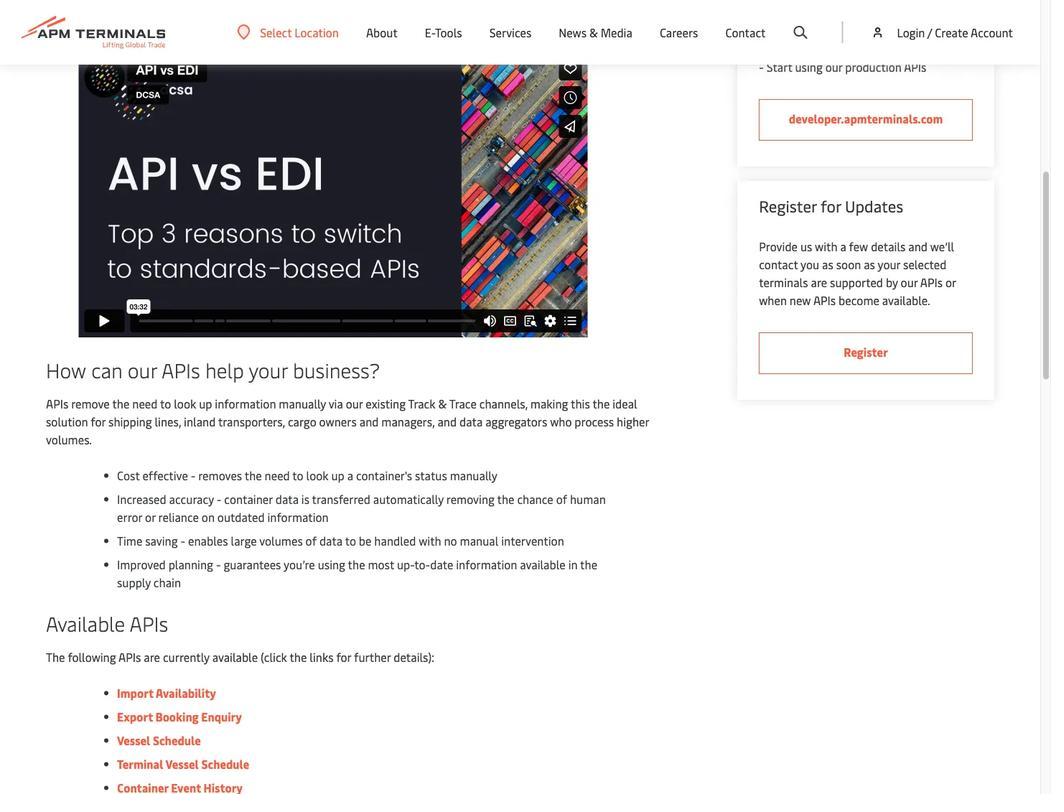 Task type: locate. For each thing, give the bounding box(es) containing it.
volumes
[[259, 533, 303, 548]]

(click
[[376, 17, 403, 33], [261, 649, 287, 665]]

create
[[935, 24, 968, 40]]

up right sign in the right of the page
[[791, 6, 804, 21]]

2 horizontal spatial and
[[908, 239, 928, 255]]

1 vertical spatial look
[[306, 468, 329, 483]]

0 vertical spatial with
[[815, 239, 837, 255]]

1 vertical spatial or
[[145, 509, 156, 525]]

or inside provide us with a few details and we'll contact you as soon as your selected terminals are supported by our apis or when new apis become available.
[[946, 275, 956, 290]]

for right links
[[336, 649, 351, 665]]

details):
[[394, 649, 434, 665]]

data down "trace"
[[459, 414, 483, 429]]

0 vertical spatial up
[[791, 6, 804, 21]]

0 horizontal spatial manually
[[279, 396, 326, 411]]

removes
[[198, 468, 242, 483]]

0 horizontal spatial of
[[306, 533, 317, 548]]

1 horizontal spatial need
[[265, 468, 290, 483]]

on
[[202, 509, 215, 525]]

& right news
[[589, 25, 598, 40]]

1 vertical spatial further
[[354, 649, 391, 665]]

look up inland
[[174, 396, 196, 411]]

register down become
[[844, 345, 888, 360]]

2 horizontal spatial data
[[459, 414, 483, 429]]

0 horizontal spatial up
[[199, 396, 212, 411]]

our right via
[[346, 396, 363, 411]]

the right from
[[220, 17, 237, 33]]

this inside the apis remove the need to look up information manually via our existing track & trace channels, making this the ideal solution for shipping lines, inland transporters, cargo owners and managers, and data aggregators who process higher volumes.
[[571, 396, 590, 411]]

support
[[853, 24, 893, 39]]

schedule down booking
[[153, 733, 201, 748]]

2 the from the top
[[46, 649, 65, 665]]

are down you in the top right of the page
[[811, 275, 827, 290]]

0 horizontal spatial vessel
[[117, 733, 150, 748]]

1 horizontal spatial schedule
[[201, 756, 249, 772]]

2 horizontal spatial up
[[791, 6, 804, 21]]

developer.apmterminals.com link
[[759, 99, 973, 141]]

provide us with a few details and we'll contact you as soon as your selected terminals are supported by our apis or when new apis become available.
[[759, 239, 956, 308]]

- down removes
[[217, 491, 221, 507]]

0 horizontal spatial as
[[822, 257, 833, 272]]

with right us
[[815, 239, 837, 255]]

saving
[[145, 533, 178, 548]]

using down 'time saving - enables large volumes of data to be handled with no manual intervention' at bottom
[[318, 557, 345, 572]]

2 vertical spatial information
[[456, 557, 517, 572]]

2 vertical spatial to
[[345, 533, 356, 548]]

(click left links
[[261, 649, 287, 665]]

business?
[[293, 356, 380, 384]]

1 vertical spatial the
[[46, 649, 65, 665]]

remove
[[71, 396, 110, 411]]

vessel down vessel schedule link
[[165, 756, 199, 772]]

1 vertical spatial vessel
[[165, 756, 199, 772]]

0 vertical spatial vessel
[[117, 733, 150, 748]]

0 horizontal spatial (click
[[261, 649, 287, 665]]

material
[[896, 24, 939, 39]]

error
[[117, 509, 142, 525]]

of up you're
[[306, 533, 317, 548]]

a left few on the top right
[[840, 239, 846, 255]]

1 vertical spatial this
[[571, 396, 590, 411]]

0 horizontal spatial data
[[276, 491, 299, 507]]

information down is
[[267, 509, 329, 525]]

our down testing
[[825, 60, 842, 75]]

and down "trace"
[[438, 414, 457, 429]]

0 vertical spatial manually
[[279, 396, 326, 411]]

for
[[807, 6, 822, 21], [821, 196, 841, 217], [91, 414, 106, 429], [336, 649, 351, 665]]

import availability link
[[117, 685, 216, 701]]

or down selected
[[946, 275, 956, 290]]

1 vertical spatial register
[[844, 345, 888, 360]]

higher
[[617, 414, 649, 429]]

up-
[[397, 557, 414, 572]]

to left be
[[345, 533, 356, 548]]

information inside improved planning - guarantees you're using the most up-to-date information available in the supply chain
[[456, 557, 517, 572]]

of
[[556, 491, 567, 507], [306, 533, 317, 548]]

1 as from the left
[[822, 257, 833, 272]]

0 vertical spatial your
[[878, 257, 900, 272]]

need up shipping
[[132, 396, 158, 411]]

information down manual
[[456, 557, 517, 572]]

this up process
[[571, 396, 590, 411]]

apis inside "- sign up for an account - access technical support material - sandbox testing - start using our production apis"
[[904, 60, 926, 75]]

1 horizontal spatial available
[[520, 557, 566, 572]]

and
[[908, 239, 928, 255], [359, 414, 379, 429], [438, 414, 457, 429]]

1 horizontal spatial of
[[556, 491, 567, 507]]

register for register
[[844, 345, 888, 360]]

schedule down enquiry
[[201, 756, 249, 772]]

1 vertical spatial need
[[265, 468, 290, 483]]

1 horizontal spatial register
[[844, 345, 888, 360]]

register up provide
[[759, 196, 817, 217]]

0 horizontal spatial to
[[160, 396, 171, 411]]

accuracy
[[169, 491, 214, 507]]

2 vertical spatial up
[[331, 468, 344, 483]]

1 horizontal spatial your
[[878, 257, 900, 272]]

0 vertical spatial further
[[337, 17, 374, 33]]

login / create account link
[[870, 0, 1013, 65]]

apis down login
[[904, 60, 926, 75]]

need inside the apis remove the need to look up information manually via our existing track & trace channels, making this the ideal solution for shipping lines, inland transporters, cargo owners and managers, and data aggregators who process higher volumes.
[[132, 396, 158, 411]]

0 horizontal spatial schedule
[[153, 733, 201, 748]]

information
[[215, 396, 276, 411], [267, 509, 329, 525], [456, 557, 517, 572]]

your down details
[[878, 257, 900, 272]]

1 horizontal spatial using
[[795, 60, 823, 75]]

transferred
[[312, 491, 370, 507]]

the
[[46, 17, 65, 33], [46, 649, 65, 665]]

supply
[[117, 575, 151, 590]]

0 horizontal spatial look
[[174, 396, 196, 411]]

available
[[520, 557, 566, 572], [212, 649, 258, 665]]

data left is
[[276, 491, 299, 507]]

apis left help
[[162, 356, 200, 384]]

0 horizontal spatial need
[[132, 396, 158, 411]]

apis up solution
[[46, 396, 68, 411]]

tools
[[435, 25, 462, 40]]

this
[[315, 17, 334, 33], [571, 396, 590, 411]]

0 horizontal spatial your
[[249, 356, 288, 384]]

up up inland
[[199, 396, 212, 411]]

0 vertical spatial information
[[215, 396, 276, 411]]

apis right new
[[813, 293, 836, 308]]

0 horizontal spatial this
[[315, 17, 334, 33]]

register
[[759, 196, 817, 217], [844, 345, 888, 360]]

1 vertical spatial manually
[[450, 468, 497, 483]]

- left sign in the right of the page
[[759, 6, 764, 21]]

0 horizontal spatial are
[[144, 649, 160, 665]]

- inside improved planning - guarantees you're using the most up-to-date information available in the supply chain
[[216, 557, 221, 572]]

0 vertical spatial the
[[46, 17, 65, 33]]

0 vertical spatial (click
[[376, 17, 403, 33]]

- down enables
[[216, 557, 221, 572]]

0 vertical spatial &
[[589, 25, 598, 40]]

manually up removing
[[450, 468, 497, 483]]

1 vertical spatial up
[[199, 396, 212, 411]]

can
[[91, 356, 123, 384]]

a up transferred
[[347, 468, 353, 483]]

look up is
[[306, 468, 329, 483]]

solution
[[46, 414, 88, 429]]

(click left here
[[376, 17, 403, 33]]

links
[[310, 649, 333, 665]]

available.
[[882, 293, 930, 308]]

cost effective - removes the need to look up a container's status manually
[[117, 468, 497, 483]]

currently
[[163, 649, 209, 665]]

0 vertical spatial need
[[132, 396, 158, 411]]

data left be
[[319, 533, 343, 548]]

0 vertical spatial or
[[946, 275, 956, 290]]

1 horizontal spatial look
[[306, 468, 329, 483]]

1 horizontal spatial vessel
[[165, 756, 199, 772]]

account
[[971, 24, 1013, 40]]

- down contact
[[759, 42, 764, 57]]

of left human
[[556, 491, 567, 507]]

0 horizontal spatial or
[[145, 509, 156, 525]]

for down remove
[[91, 414, 106, 429]]

with left the no
[[419, 533, 441, 548]]

available inside improved planning - guarantees you're using the most up-to-date information available in the supply chain
[[520, 557, 566, 572]]

your right help
[[249, 356, 288, 384]]

information inside the increased accuracy - container data is transferred automatically removing the chance of human error or reliance on outdated information
[[267, 509, 329, 525]]

the left chance
[[497, 491, 514, 507]]

0 vertical spatial a
[[840, 239, 846, 255]]

data
[[459, 414, 483, 429], [276, 491, 299, 507], [319, 533, 343, 548]]

as right "soon"
[[864, 257, 875, 272]]

contact
[[759, 257, 798, 272]]

1 vertical spatial using
[[318, 557, 345, 572]]

or
[[946, 275, 956, 290], [145, 509, 156, 525]]

& left "trace"
[[438, 396, 447, 411]]

1 the from the top
[[46, 17, 65, 33]]

1 vertical spatial of
[[306, 533, 317, 548]]

select
[[260, 24, 292, 40]]

0 vertical spatial are
[[811, 275, 827, 290]]

0 vertical spatial available
[[520, 557, 566, 572]]

manually up cargo
[[279, 396, 326, 411]]

available right "currently"
[[212, 649, 258, 665]]

& inside the apis remove the need to look up information manually via our existing track & trace channels, making this the ideal solution for shipping lines, inland transporters, cargo owners and managers, and data aggregators who process higher volumes.
[[438, 396, 447, 411]]

the
[[220, 17, 237, 33], [442, 17, 459, 33], [112, 396, 129, 411], [593, 396, 610, 411], [245, 468, 262, 483], [497, 491, 514, 507], [348, 557, 365, 572], [580, 557, 597, 572], [290, 649, 307, 665]]

export booking enquiry
[[117, 709, 242, 724]]

this right explains
[[315, 17, 334, 33]]

1 horizontal spatial are
[[811, 275, 827, 290]]

manually inside the apis remove the need to look up information manually via our existing track & trace channels, making this the ideal solution for shipping lines, inland transporters, cargo owners and managers, and data aggregators who process higher volumes.
[[279, 396, 326, 411]]

1 horizontal spatial as
[[864, 257, 875, 272]]

the up process
[[593, 396, 610, 411]]

to up is
[[292, 468, 303, 483]]

account
[[840, 6, 881, 21]]

increased
[[117, 491, 166, 507]]

up up transferred
[[331, 468, 344, 483]]

the left introductory
[[46, 17, 65, 33]]

vessel down export
[[117, 733, 150, 748]]

e-tools
[[425, 25, 462, 40]]

0 vertical spatial of
[[556, 491, 567, 507]]

using down sandbox
[[795, 60, 823, 75]]

our right by
[[901, 275, 918, 290]]

provide
[[759, 239, 798, 255]]

is
[[301, 491, 309, 507]]

0 vertical spatial data
[[459, 414, 483, 429]]

further
[[337, 17, 374, 33], [354, 649, 391, 665]]

sandbox
[[767, 42, 811, 57]]

0 vertical spatial using
[[795, 60, 823, 75]]

2 vertical spatial data
[[319, 533, 343, 548]]

1 horizontal spatial data
[[319, 533, 343, 548]]

your
[[878, 257, 900, 272], [249, 356, 288, 384]]

0 horizontal spatial &
[[438, 396, 447, 411]]

0 horizontal spatial with
[[419, 533, 441, 548]]

1 horizontal spatial &
[[589, 25, 598, 40]]

to inside the apis remove the need to look up information manually via our existing track & trace channels, making this the ideal solution for shipping lines, inland transporters, cargo owners and managers, and data aggregators who process higher volumes.
[[160, 396, 171, 411]]

few
[[849, 239, 868, 255]]

as right you in the top right of the page
[[822, 257, 833, 272]]

1 vertical spatial &
[[438, 396, 447, 411]]

our inside the apis remove the need to look up information manually via our existing track & trace channels, making this the ideal solution for shipping lines, inland transporters, cargo owners and managers, and data aggregators who process higher volumes.
[[346, 396, 363, 411]]

0 vertical spatial to
[[160, 396, 171, 411]]

0 horizontal spatial a
[[347, 468, 353, 483]]

services
[[489, 25, 532, 40]]

0 vertical spatial schedule
[[153, 733, 201, 748]]

need
[[132, 396, 158, 411], [265, 468, 290, 483]]

1 horizontal spatial a
[[840, 239, 846, 255]]

1 vertical spatial data
[[276, 491, 299, 507]]

up inside the apis remove the need to look up information manually via our existing track & trace channels, making this the ideal solution for shipping lines, inland transporters, cargo owners and managers, and data aggregators who process higher volumes.
[[199, 396, 212, 411]]

owners
[[319, 414, 357, 429]]

the right if
[[442, 17, 459, 33]]

1 vertical spatial available
[[212, 649, 258, 665]]

1 horizontal spatial to
[[292, 468, 303, 483]]

are inside provide us with a few details and we'll contact you as soon as your selected terminals are supported by our apis or when new apis become available.
[[811, 275, 827, 290]]

0 vertical spatial look
[[174, 396, 196, 411]]

are left "currently"
[[144, 649, 160, 665]]

to up the lines,
[[160, 396, 171, 411]]

available down "intervention"
[[520, 557, 566, 572]]

apis down the supply
[[130, 610, 168, 637]]

1 horizontal spatial and
[[438, 414, 457, 429]]

information up transporters, on the left bottom
[[215, 396, 276, 411]]

need up container
[[265, 468, 290, 483]]

for left an
[[807, 6, 822, 21]]

volumes.
[[46, 432, 92, 447]]

the right in
[[580, 557, 597, 572]]

apis down selected
[[920, 275, 943, 290]]

0 horizontal spatial using
[[318, 557, 345, 572]]

using inside improved planning - guarantees you're using the most up-to-date information available in the supply chain
[[318, 557, 345, 572]]

status
[[415, 468, 447, 483]]

video
[[462, 17, 489, 33]]

terminal vessel schedule link
[[117, 756, 249, 772]]

and up selected
[[908, 239, 928, 255]]

here
[[406, 17, 429, 33]]

0 horizontal spatial register
[[759, 196, 817, 217]]

and down existing
[[359, 414, 379, 429]]

manually
[[279, 396, 326, 411], [450, 468, 497, 483]]

or down the increased
[[145, 509, 156, 525]]

1 horizontal spatial this
[[571, 396, 590, 411]]

the left following
[[46, 649, 65, 665]]

/
[[927, 24, 932, 40]]

your inside provide us with a few details and we'll contact you as soon as your selected terminals are supported by our apis or when new apis become available.
[[878, 257, 900, 272]]

transporters,
[[218, 414, 285, 429]]

0 vertical spatial register
[[759, 196, 817, 217]]

careers
[[660, 25, 698, 40]]

1 horizontal spatial with
[[815, 239, 837, 255]]

1 vertical spatial information
[[267, 509, 329, 525]]

track
[[408, 396, 435, 411]]

as
[[822, 257, 833, 272], [864, 257, 875, 272]]

1 horizontal spatial or
[[946, 275, 956, 290]]

chance
[[517, 491, 553, 507]]

apis up import
[[118, 649, 141, 665]]



Task type: describe. For each thing, give the bounding box(es) containing it.
2 as from the left
[[864, 257, 875, 272]]

the up shipping
[[112, 396, 129, 411]]

enquiry
[[201, 709, 242, 724]]

effective
[[142, 468, 188, 483]]

large
[[231, 533, 257, 548]]

updates
[[845, 196, 903, 217]]

for left the updates
[[821, 196, 841, 217]]

vessel schedule
[[117, 733, 201, 748]]

1 vertical spatial a
[[347, 468, 353, 483]]

our inside provide us with a few details and we'll contact you as soon as your selected terminals are supported by our apis or when new apis become available.
[[901, 275, 918, 290]]

for inside the apis remove the need to look up information manually via our existing track & trace channels, making this the ideal solution for shipping lines, inland transporters, cargo owners and managers, and data aggregators who process higher volumes.
[[91, 414, 106, 429]]

reliance
[[158, 509, 199, 525]]

available
[[46, 610, 125, 637]]

a inside provide us with a few details and we'll contact you as soon as your selected terminals are supported by our apis or when new apis become available.
[[840, 239, 846, 255]]

us
[[800, 239, 812, 255]]

automatically
[[373, 491, 444, 507]]

the inside the increased accuracy - container data is transferred automatically removing the chance of human error or reliance on outdated information
[[497, 491, 514, 507]]

register for updates
[[759, 196, 903, 217]]

our inside "- sign up for an account - access technical support material - sandbox testing - start using our production apis"
[[825, 60, 842, 75]]

planning
[[168, 557, 213, 572]]

be
[[359, 533, 372, 548]]

the for the introductory film below from the dcsa explains this further (click here if the video isn't visible).
[[46, 17, 65, 33]]

below
[[158, 17, 189, 33]]

1 vertical spatial with
[[419, 533, 441, 548]]

& inside popup button
[[589, 25, 598, 40]]

how can our apis help your business?
[[46, 356, 380, 384]]

- sign up for an account - access technical support material - sandbox testing - start using our production apis
[[759, 6, 939, 75]]

news
[[559, 25, 587, 40]]

login
[[897, 24, 925, 40]]

aggregators
[[485, 414, 547, 429]]

1 horizontal spatial up
[[331, 468, 344, 483]]

following
[[68, 649, 116, 665]]

1 vertical spatial are
[[144, 649, 160, 665]]

0 horizontal spatial and
[[359, 414, 379, 429]]

booking
[[155, 709, 199, 724]]

the left most
[[348, 557, 365, 572]]

- right saving
[[181, 533, 185, 548]]

in
[[568, 557, 578, 572]]

trace
[[449, 396, 477, 411]]

container
[[224, 491, 273, 507]]

details
[[871, 239, 906, 255]]

using inside "- sign up for an account - access technical support material - sandbox testing - start using our production apis"
[[795, 60, 823, 75]]

process
[[575, 414, 614, 429]]

technical
[[804, 24, 850, 39]]

1 horizontal spatial (click
[[376, 17, 403, 33]]

managers,
[[381, 414, 435, 429]]

the for the following apis are currently available (click the links for further details):
[[46, 649, 65, 665]]

of inside the increased accuracy - container data is transferred automatically removing the chance of human error or reliance on outdated information
[[556, 491, 567, 507]]

access
[[766, 24, 801, 39]]

import availability
[[117, 685, 216, 701]]

apis inside the apis remove the need to look up information manually via our existing track & trace channels, making this the ideal solution for shipping lines, inland transporters, cargo owners and managers, and data aggregators who process higher volumes.
[[46, 396, 68, 411]]

making
[[530, 396, 568, 411]]

film
[[135, 17, 155, 33]]

available apis
[[46, 610, 168, 637]]

explains
[[270, 17, 312, 33]]

- left access
[[759, 24, 764, 39]]

media
[[601, 25, 632, 40]]

1 vertical spatial schedule
[[201, 756, 249, 772]]

- left start
[[759, 60, 764, 75]]

visible).
[[516, 17, 554, 33]]

lines,
[[155, 414, 181, 429]]

1 vertical spatial your
[[249, 356, 288, 384]]

contact
[[725, 25, 766, 40]]

start
[[767, 60, 792, 75]]

e-tools button
[[425, 0, 462, 65]]

about button
[[366, 0, 398, 65]]

up inside "- sign up for an account - access technical support material - sandbox testing - start using our production apis"
[[791, 6, 804, 21]]

handled
[[374, 533, 416, 548]]

for inside "- sign up for an account - access technical support material - sandbox testing - start using our production apis"
[[807, 6, 822, 21]]

isn't
[[492, 17, 513, 33]]

or inside the increased accuracy - container data is transferred automatically removing the chance of human error or reliance on outdated information
[[145, 509, 156, 525]]

removing
[[446, 491, 495, 507]]

the left links
[[290, 649, 307, 665]]

to-
[[414, 557, 430, 572]]

if
[[432, 17, 439, 33]]

guarantees
[[224, 557, 281, 572]]

you're
[[284, 557, 315, 572]]

who
[[550, 414, 572, 429]]

the introductory film below from the dcsa explains this further (click here if the video isn't visible).
[[46, 17, 554, 33]]

chain
[[154, 575, 181, 590]]

- up accuracy
[[191, 468, 196, 483]]

1 horizontal spatial manually
[[450, 468, 497, 483]]

news & media
[[559, 25, 632, 40]]

you
[[801, 257, 819, 272]]

and inside provide us with a few details and we'll contact you as soon as your selected terminals are supported by our apis or when new apis become available.
[[908, 239, 928, 255]]

register for register for updates
[[759, 196, 817, 217]]

introductory
[[68, 17, 132, 33]]

data inside the increased accuracy - container data is transferred automatically removing the chance of human error or reliance on outdated information
[[276, 491, 299, 507]]

shipping
[[108, 414, 152, 429]]

outdated
[[217, 509, 265, 525]]

look inside the apis remove the need to look up information manually via our existing track & trace channels, making this the ideal solution for shipping lines, inland transporters, cargo owners and managers, and data aggregators who process higher volumes.
[[174, 396, 196, 411]]

availability
[[156, 685, 216, 701]]

here link
[[406, 17, 432, 33]]

0 vertical spatial this
[[315, 17, 334, 33]]

2 horizontal spatial to
[[345, 533, 356, 548]]

services button
[[489, 0, 532, 65]]

1 vertical spatial (click
[[261, 649, 287, 665]]

by
[[886, 275, 898, 290]]

cargo
[[288, 414, 316, 429]]

how
[[46, 356, 86, 384]]

with inside provide us with a few details and we'll contact you as soon as your selected terminals are supported by our apis or when new apis become available.
[[815, 239, 837, 255]]

ideal
[[613, 396, 637, 411]]

no
[[444, 533, 457, 548]]

we'll
[[930, 239, 954, 255]]

- inside the increased accuracy - container data is transferred automatically removing the chance of human error or reliance on outdated information
[[217, 491, 221, 507]]

login / create account
[[897, 24, 1013, 40]]

apis remove the need to look up information manually via our existing track & trace channels, making this the ideal solution for shipping lines, inland transporters, cargo owners and managers, and data aggregators who process higher volumes.
[[46, 396, 649, 447]]

contact button
[[725, 0, 766, 65]]

the following apis are currently available (click the links for further details):
[[46, 649, 434, 665]]

become
[[839, 293, 879, 308]]

1 vertical spatial to
[[292, 468, 303, 483]]

improved
[[117, 557, 166, 572]]

sign
[[767, 6, 789, 21]]

our right can
[[128, 356, 157, 384]]

time
[[117, 533, 142, 548]]

news & media button
[[559, 0, 632, 65]]

help
[[205, 356, 244, 384]]

container's
[[356, 468, 412, 483]]

the up container
[[245, 468, 262, 483]]

vessel schedule link
[[117, 733, 201, 748]]

channels,
[[479, 396, 528, 411]]

0 horizontal spatial available
[[212, 649, 258, 665]]

data inside the apis remove the need to look up information manually via our existing track & trace channels, making this the ideal solution for shipping lines, inland transporters, cargo owners and managers, and data aggregators who process higher volumes.
[[459, 414, 483, 429]]

information inside the apis remove the need to look up information manually via our existing track & trace channels, making this the ideal solution for shipping lines, inland transporters, cargo owners and managers, and data aggregators who process higher volumes.
[[215, 396, 276, 411]]



Task type: vqa. For each thing, say whether or not it's contained in the screenshot.
the windows
no



